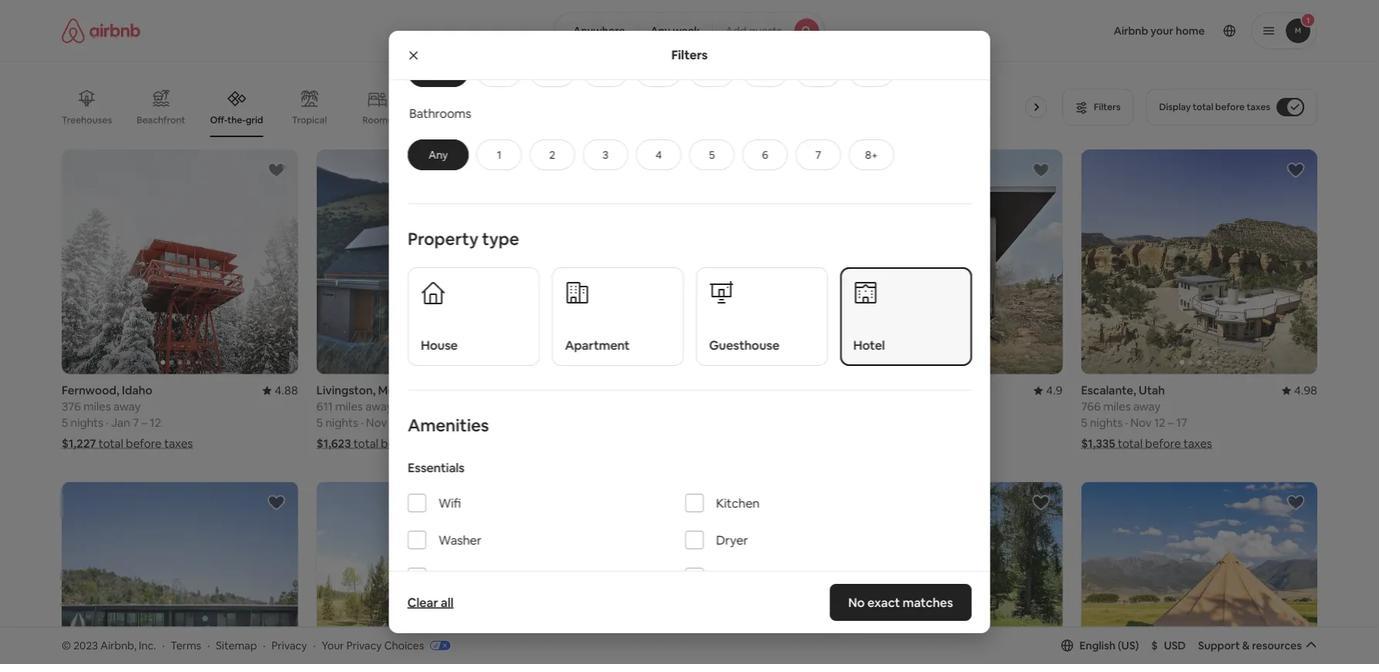 Task type: locate. For each thing, give the bounding box(es) containing it.
nights
[[71, 415, 103, 430], [325, 415, 358, 430], [1090, 415, 1123, 430]]

0 vertical spatial 1
[[497, 148, 501, 162]]

fernwood, idaho 376 miles away 5 nights · jan 7 – 12 $1,227 total before taxes
[[62, 383, 193, 451]]

5 down 611
[[317, 415, 323, 430]]

nov inside livingston, montana 611 miles away 5 nights · nov 26 – dec 1 $1,623 total before taxes
[[366, 415, 387, 430]]

2 nights from the left
[[325, 415, 358, 430]]

0 vertical spatial any
[[651, 24, 671, 38]]

airbnb,
[[100, 639, 136, 653]]

1 12 from the left
[[150, 415, 161, 430]]

3 away from the left
[[1134, 399, 1161, 414]]

4.91 out of 5 average rating image
[[772, 383, 808, 398]]

5 for fernwood, idaho 376 miles away 5 nights · jan 7 – 12 $1,227 total before taxes
[[62, 415, 68, 430]]

guesthouse button
[[696, 267, 828, 366]]

7 right the jan
[[133, 415, 139, 430]]

$1,335
[[1081, 436, 1116, 451]]

miles down fernwood,
[[83, 399, 111, 414]]

total inside fernwood, idaho 376 miles away 5 nights · jan 7 – 12 $1,227 total before taxes
[[99, 436, 123, 451]]

any left week
[[651, 24, 671, 38]]

4.88 out of 5 average rating image
[[262, 383, 298, 398]]

2 nov from the left
[[1131, 415, 1152, 430]]

total right $1,335
[[1118, 436, 1143, 451]]

– inside livingston, montana 611 miles away 5 nights · nov 26 – dec 1 $1,623 total before taxes
[[405, 415, 411, 430]]

tropical
[[292, 114, 327, 126]]

·
[[106, 415, 109, 430], [361, 415, 364, 430], [1125, 415, 1128, 430], [162, 639, 165, 653], [207, 639, 210, 653], [263, 639, 266, 653], [313, 639, 316, 653]]

show map
[[654, 571, 707, 585]]

1 vertical spatial 7
[[133, 415, 139, 430]]

4.89
[[530, 383, 553, 398]]

2 12 from the left
[[1154, 415, 1166, 430]]

1 horizontal spatial 7
[[815, 148, 821, 162]]

1 – from the left
[[141, 415, 147, 430]]

clear
[[407, 595, 438, 611]]

3 miles from the left
[[1103, 399, 1131, 414]]

–
[[141, 415, 147, 430], [405, 415, 411, 430], [1168, 415, 1174, 430]]

· left the jan
[[106, 415, 109, 430]]

terms
[[171, 639, 201, 653]]

1 horizontal spatial any
[[651, 24, 671, 38]]

miles inside livingston, montana 611 miles away 5 nights · nov 26 – dec 1 $1,623 total before taxes
[[335, 399, 363, 414]]

nov for nov 12 – 17
[[1131, 415, 1152, 430]]

miles for nov 12 – 17
[[1103, 399, 1131, 414]]

group
[[62, 77, 1077, 137], [62, 150, 298, 374], [317, 150, 553, 374], [571, 150, 808, 374], [826, 150, 1063, 374], [1081, 150, 1318, 374], [62, 482, 298, 665], [317, 482, 553, 665], [571, 482, 808, 665], [826, 482, 1063, 665], [1081, 482, 1318, 665]]

1 horizontal spatial nights
[[325, 415, 358, 430]]

away inside fernwood, idaho 376 miles away 5 nights · jan 7 – 12 $1,227 total before taxes
[[113, 399, 141, 414]]

taxes inside fernwood, idaho 376 miles away 5 nights · jan 7 – 12 $1,227 total before taxes
[[164, 436, 193, 451]]

nights for 611
[[325, 415, 358, 430]]

3 button
[[583, 139, 628, 170]]

· left your
[[313, 639, 316, 653]]

nov inside escalante, utah 766 miles away 5 nights · nov 12 – 17 $1,335 total before taxes
[[1131, 415, 1152, 430]]

privacy left your
[[272, 639, 307, 653]]

away
[[113, 399, 141, 414], [365, 399, 393, 414], [1134, 399, 1161, 414]]

filters dialog
[[389, 0, 990, 648]]

· down the escalante,
[[1125, 415, 1128, 430]]

1 horizontal spatial –
[[405, 415, 411, 430]]

add to wishlist: whitehall, montana image
[[1287, 494, 1305, 512]]

1 horizontal spatial nov
[[1131, 415, 1152, 430]]

1 horizontal spatial miles
[[335, 399, 363, 414]]

nights for 766
[[1090, 415, 1123, 430]]

1 horizontal spatial privacy
[[347, 639, 382, 653]]

inc.
[[139, 639, 156, 653]]

4.9 out of 5 average rating image
[[1034, 383, 1063, 398]]

1 miles from the left
[[83, 399, 111, 414]]

nights up $1,623 on the bottom left of the page
[[325, 415, 358, 430]]

display
[[1159, 101, 1191, 113]]

your privacy choices link
[[322, 639, 450, 654]]

any inside any week button
[[651, 24, 671, 38]]

5 left 6
[[709, 148, 715, 162]]

choices
[[384, 639, 424, 653]]

before inside fernwood, idaho 376 miles away 5 nights · jan 7 – 12 $1,227 total before taxes
[[126, 436, 162, 451]]

0 horizontal spatial privacy
[[272, 639, 307, 653]]

4.89 out of 5 average rating image
[[517, 383, 553, 398]]

miles
[[83, 399, 111, 414], [335, 399, 363, 414], [1103, 399, 1131, 414]]

1 nights from the left
[[71, 415, 103, 430]]

before
[[1216, 101, 1245, 113], [126, 436, 162, 451], [381, 436, 417, 451], [1145, 436, 1181, 451]]

– left 17 at the bottom of the page
[[1168, 415, 1174, 430]]

total
[[1193, 101, 1214, 113], [99, 436, 123, 451], [354, 436, 378, 451], [1118, 436, 1143, 451]]

away inside livingston, montana 611 miles away 5 nights · nov 26 – dec 1 $1,623 total before taxes
[[365, 399, 393, 414]]

2 horizontal spatial miles
[[1103, 399, 1131, 414]]

before down the 26
[[381, 436, 417, 451]]

taxes inside escalante, utah 766 miles away 5 nights · nov 12 – 17 $1,335 total before taxes
[[1184, 436, 1212, 451]]

canada
[[885, 383, 926, 398]]

2 horizontal spatial –
[[1168, 415, 1174, 430]]

1 away from the left
[[113, 399, 141, 414]]

1 vertical spatial any
[[428, 148, 448, 162]]

away up the 26
[[365, 399, 393, 414]]

away down utah
[[1134, 399, 1161, 414]]

nevada
[[571, 383, 613, 398]]

0 horizontal spatial nov
[[366, 415, 387, 430]]

None search field
[[554, 12, 825, 49]]

8+
[[865, 148, 878, 162]]

dec
[[414, 415, 435, 430]]

3 nights from the left
[[1090, 415, 1123, 430]]

add guests
[[726, 24, 782, 38]]

privacy link
[[272, 639, 307, 653]]

1 inside button
[[497, 148, 501, 162]]

5 inside fernwood, idaho 376 miles away 5 nights · jan 7 – 12 $1,227 total before taxes
[[62, 415, 68, 430]]

terms · sitemap · privacy ·
[[171, 639, 316, 653]]

1 horizontal spatial away
[[365, 399, 393, 414]]

– for 12
[[141, 415, 147, 430]]

privacy
[[272, 639, 307, 653], [347, 639, 382, 653]]

away for idaho
[[113, 399, 141, 414]]

nights for 376
[[71, 415, 103, 430]]

0 horizontal spatial nights
[[71, 415, 103, 430]]

sitemap link
[[216, 639, 257, 653]]

support
[[1198, 639, 1240, 653]]

nights up $1,335
[[1090, 415, 1123, 430]]

12 inside escalante, utah 766 miles away 5 nights · nov 12 – 17 $1,335 total before taxes
[[1154, 415, 1166, 430]]

0 horizontal spatial miles
[[83, 399, 111, 414]]

2 horizontal spatial nights
[[1090, 415, 1123, 430]]

– for dec
[[405, 415, 411, 430]]

0 horizontal spatial 7
[[133, 415, 139, 430]]

2 miles from the left
[[335, 399, 363, 414]]

away up the jan
[[113, 399, 141, 414]]

7
[[815, 148, 821, 162], [133, 415, 139, 430]]

away inside escalante, utah 766 miles away 5 nights · nov 12 – 17 $1,335 total before taxes
[[1134, 399, 1161, 414]]

nights up $1,227
[[71, 415, 103, 430]]

5 down 766
[[1081, 415, 1088, 430]]

12 right the jan
[[150, 415, 161, 430]]

12 left 17 at the bottom of the page
[[1154, 415, 1166, 430]]

5 down 376
[[62, 415, 68, 430]]

clear all
[[407, 595, 454, 611]]

fernwood,
[[62, 383, 119, 398]]

miles down livingston,
[[335, 399, 363, 414]]

1 nov from the left
[[366, 415, 387, 430]]

any button
[[407, 139, 468, 170]]

miles for jan 7 – 12
[[83, 399, 111, 414]]

– for 17
[[1168, 415, 1174, 430]]

total right display at the top of the page
[[1193, 101, 1214, 113]]

0 vertical spatial 7
[[815, 148, 821, 162]]

taxes
[[1247, 101, 1271, 113], [164, 436, 193, 451], [419, 436, 448, 451], [1184, 436, 1212, 451]]

penticton, canada
[[826, 383, 926, 398]]

nov
[[366, 415, 387, 430], [1131, 415, 1152, 430]]

add to wishlist: santa rosa, california image
[[267, 494, 286, 512]]

off-the-grid
[[210, 114, 263, 126]]

jan
[[111, 415, 130, 430]]

· left privacy link
[[263, 639, 266, 653]]

miles inside fernwood, idaho 376 miles away 5 nights · jan 7 – 12 $1,227 total before taxes
[[83, 399, 111, 414]]

any for any
[[428, 148, 448, 162]]

0 horizontal spatial –
[[141, 415, 147, 430]]

3 – from the left
[[1168, 415, 1174, 430]]

rooms
[[362, 114, 392, 126]]

before inside livingston, montana 611 miles away 5 nights · nov 26 – dec 1 $1,623 total before taxes
[[381, 436, 417, 451]]

– inside fernwood, idaho 376 miles away 5 nights · jan 7 – 12 $1,227 total before taxes
[[141, 415, 147, 430]]

anywhere button
[[554, 12, 638, 49]]

3
[[602, 148, 608, 162]]

before down 17 at the bottom of the page
[[1145, 436, 1181, 451]]

add guests button
[[713, 12, 825, 49]]

1 horizontal spatial 12
[[1154, 415, 1166, 430]]

escalante,
[[1081, 383, 1136, 398]]

0 horizontal spatial 1
[[438, 415, 443, 430]]

escalante, utah 766 miles away 5 nights · nov 12 – 17 $1,335 total before taxes
[[1081, 383, 1212, 451]]

total down the jan
[[99, 436, 123, 451]]

miles inside escalante, utah 766 miles away 5 nights · nov 12 – 17 $1,335 total before taxes
[[1103, 399, 1131, 414]]

2 – from the left
[[405, 415, 411, 430]]

5
[[709, 148, 715, 162], [62, 415, 68, 430], [317, 415, 323, 430], [1081, 415, 1088, 430]]

beachfront
[[137, 114, 185, 126]]

0 horizontal spatial any
[[428, 148, 448, 162]]

0 horizontal spatial 12
[[150, 415, 161, 430]]

any down cabins
[[428, 148, 448, 162]]

week
[[673, 24, 700, 38]]

4.88
[[275, 383, 298, 398]]

4
[[655, 148, 662, 162]]

1
[[497, 148, 501, 162], [438, 415, 443, 430]]

english (us)
[[1080, 639, 1139, 653]]

nov down utah
[[1131, 415, 1152, 430]]

nights inside escalante, utah 766 miles away 5 nights · nov 12 – 17 $1,335 total before taxes
[[1090, 415, 1123, 430]]

property type
[[407, 228, 519, 250]]

privacy right your
[[347, 639, 382, 653]]

total right $1,623 on the bottom left of the page
[[354, 436, 378, 451]]

livingston,
[[317, 383, 376, 398]]

5 inside livingston, montana 611 miles away 5 nights · nov 26 – dec 1 $1,623 total before taxes
[[317, 415, 323, 430]]

· left the 26
[[361, 415, 364, 430]]

before right display at the top of the page
[[1216, 101, 1245, 113]]

taxes inside the display total before taxes button
[[1247, 101, 1271, 113]]

nights inside livingston, montana 611 miles away 5 nights · nov 26 – dec 1 $1,623 total before taxes
[[325, 415, 358, 430]]

6 button
[[742, 139, 788, 170]]

5 inside escalante, utah 766 miles away 5 nights · nov 12 – 17 $1,335 total before taxes
[[1081, 415, 1088, 430]]

kitchen
[[716, 495, 759, 511]]

add to wishlist: livingston, montana image
[[522, 161, 541, 180]]

apartment
[[565, 337, 629, 353]]

before down the jan
[[126, 436, 162, 451]]

2 horizontal spatial away
[[1134, 399, 1161, 414]]

1 horizontal spatial 1
[[497, 148, 501, 162]]

1 right dec
[[438, 415, 443, 430]]

7 right add to wishlist: nevada city, california image
[[815, 148, 821, 162]]

1 inside livingston, montana 611 miles away 5 nights · nov 26 – dec 1 $1,623 total before taxes
[[438, 415, 443, 430]]

nov for nov 26 – dec 1
[[366, 415, 387, 430]]

profile element
[[844, 0, 1318, 62]]

5 for escalante, utah 766 miles away 5 nights · nov 12 – 17 $1,335 total before taxes
[[1081, 415, 1088, 430]]

7 button
[[795, 139, 841, 170]]

nights inside fernwood, idaho 376 miles away 5 nights · jan 7 – 12 $1,227 total before taxes
[[71, 415, 103, 430]]

2 away from the left
[[365, 399, 393, 414]]

miles down the escalante,
[[1103, 399, 1131, 414]]

– right the 26
[[405, 415, 411, 430]]

nov left the 26
[[366, 415, 387, 430]]

1 vertical spatial 1
[[438, 415, 443, 430]]

12 inside fernwood, idaho 376 miles away 5 nights · jan 7 – 12 $1,227 total before taxes
[[150, 415, 161, 430]]

7 inside fernwood, idaho 376 miles away 5 nights · jan 7 – 12 $1,227 total before taxes
[[133, 415, 139, 430]]

total inside button
[[1193, 101, 1214, 113]]

· inside fernwood, idaho 376 miles away 5 nights · jan 7 – 12 $1,227 total before taxes
[[106, 415, 109, 430]]

376
[[62, 399, 81, 414]]

0 horizontal spatial away
[[113, 399, 141, 414]]

5 button
[[689, 139, 734, 170]]

– inside escalante, utah 766 miles away 5 nights · nov 12 – 17 $1,335 total before taxes
[[1168, 415, 1174, 430]]

$1,623
[[317, 436, 351, 451]]

12
[[150, 415, 161, 430], [1154, 415, 1166, 430]]

any
[[651, 24, 671, 38], [428, 148, 448, 162]]

wifi
[[438, 495, 461, 511]]

miles for nov 26 – dec 1
[[335, 399, 363, 414]]

english (us) button
[[1061, 639, 1139, 653]]

any inside any button
[[428, 148, 448, 162]]

1 left add to wishlist: livingston, montana icon
[[497, 148, 501, 162]]

– right the jan
[[141, 415, 147, 430]]

away for montana
[[365, 399, 393, 414]]



Task type: vqa. For each thing, say whether or not it's contained in the screenshot.


Task type: describe. For each thing, give the bounding box(es) containing it.
no exact matches link
[[830, 584, 972, 621]]

4.9
[[1046, 383, 1063, 398]]

any for any week
[[651, 24, 671, 38]]

611
[[317, 399, 333, 414]]

$ usd
[[1152, 639, 1186, 653]]

guests
[[749, 24, 782, 38]]

conditioning
[[457, 569, 528, 585]]

your privacy choices
[[322, 639, 424, 653]]

none search field containing anywhere
[[554, 12, 825, 49]]

any week button
[[637, 12, 713, 49]]

&
[[1242, 639, 1250, 653]]

off-
[[210, 114, 228, 126]]

hotel
[[853, 337, 885, 353]]

7 inside button
[[815, 148, 821, 162]]

add to wishlist: nevada city, california image
[[777, 161, 796, 180]]

city,
[[615, 383, 640, 398]]

no exact matches
[[849, 595, 953, 611]]

utah
[[1139, 383, 1165, 398]]

1 button
[[476, 139, 522, 170]]

display total before taxes
[[1159, 101, 1271, 113]]

house
[[421, 337, 457, 353]]

heating
[[716, 569, 761, 585]]

2 button
[[529, 139, 575, 170]]

property
[[407, 228, 478, 250]]

anywhere
[[573, 24, 625, 38]]

resources
[[1252, 639, 1302, 653]]

17
[[1176, 415, 1188, 430]]

before inside button
[[1216, 101, 1245, 113]]

skiing
[[965, 114, 991, 126]]

no
[[849, 595, 865, 611]]

support & resources
[[1198, 639, 1302, 653]]

· inside livingston, montana 611 miles away 5 nights · nov 26 – dec 1 $1,623 total before taxes
[[361, 415, 364, 430]]

· right the terms link
[[207, 639, 210, 653]]

4.98 out of 5 average rating image
[[1282, 383, 1318, 398]]

matches
[[903, 595, 953, 611]]

usd
[[1164, 639, 1186, 653]]

$1,227
[[62, 436, 96, 451]]

bathrooms
[[409, 105, 471, 121]]

filters
[[671, 47, 708, 63]]

california
[[642, 383, 695, 398]]

8+ element
[[865, 148, 878, 162]]

penticton,
[[826, 383, 882, 398]]

the-
[[227, 114, 246, 126]]

clear all button
[[400, 588, 461, 618]]

· inside escalante, utah 766 miles away 5 nights · nov 12 – 17 $1,335 total before taxes
[[1125, 415, 1128, 430]]

all
[[441, 595, 454, 611]]

nevada city, california
[[571, 383, 695, 398]]

1 privacy from the left
[[272, 639, 307, 653]]

grid
[[246, 114, 263, 126]]

map
[[684, 571, 707, 585]]

5 for livingston, montana 611 miles away 5 nights · nov 26 – dec 1 $1,623 total before taxes
[[317, 415, 323, 430]]

livingston, montana 611 miles away 5 nights · nov 26 – dec 1 $1,623 total before taxes
[[317, 383, 448, 451]]

2 privacy from the left
[[347, 639, 382, 653]]

add
[[726, 24, 747, 38]]

total inside escalante, utah 766 miles away 5 nights · nov 12 – 17 $1,335 total before taxes
[[1118, 436, 1143, 451]]

exact
[[868, 595, 900, 611]]

· right inc.
[[162, 639, 165, 653]]

apartment button
[[552, 267, 683, 366]]

4.98
[[1294, 383, 1318, 398]]

montana
[[378, 383, 426, 398]]

terms link
[[171, 639, 201, 653]]

taxes inside livingston, montana 611 miles away 5 nights · nov 26 – dec 1 $1,623 total before taxes
[[419, 436, 448, 451]]

766
[[1081, 399, 1101, 414]]

houseboats
[[1024, 114, 1077, 126]]

6
[[762, 148, 768, 162]]

2023
[[73, 639, 98, 653]]

show map button
[[639, 559, 741, 596]]

before inside escalante, utah 766 miles away 5 nights · nov 12 – 17 $1,335 total before taxes
[[1145, 436, 1181, 451]]

away for utah
[[1134, 399, 1161, 414]]

air conditioning
[[438, 569, 528, 585]]

add to wishlist: penticton, canada image
[[1032, 161, 1050, 180]]

air
[[438, 569, 454, 585]]

hotel button
[[840, 267, 972, 366]]

any element
[[424, 148, 452, 162]]

amenities
[[407, 414, 489, 436]]

show
[[654, 571, 682, 585]]

any week
[[651, 24, 700, 38]]

(us)
[[1118, 639, 1139, 653]]

add to wishlist: fernwood, idaho image
[[267, 161, 286, 180]]

type
[[482, 228, 519, 250]]

4 button
[[636, 139, 681, 170]]

5 inside button
[[709, 148, 715, 162]]

group containing off-the-grid
[[62, 77, 1077, 137]]

© 2023 airbnb, inc. ·
[[62, 639, 165, 653]]

essentials
[[407, 460, 464, 476]]

add to wishlist: whitefish, montana image
[[1032, 494, 1050, 512]]

add to wishlist: escalante, utah image
[[1287, 161, 1305, 180]]

support & resources button
[[1198, 639, 1318, 653]]

©
[[62, 639, 71, 653]]

english
[[1080, 639, 1116, 653]]

total inside livingston, montana 611 miles away 5 nights · nov 26 – dec 1 $1,623 total before taxes
[[354, 436, 378, 451]]



